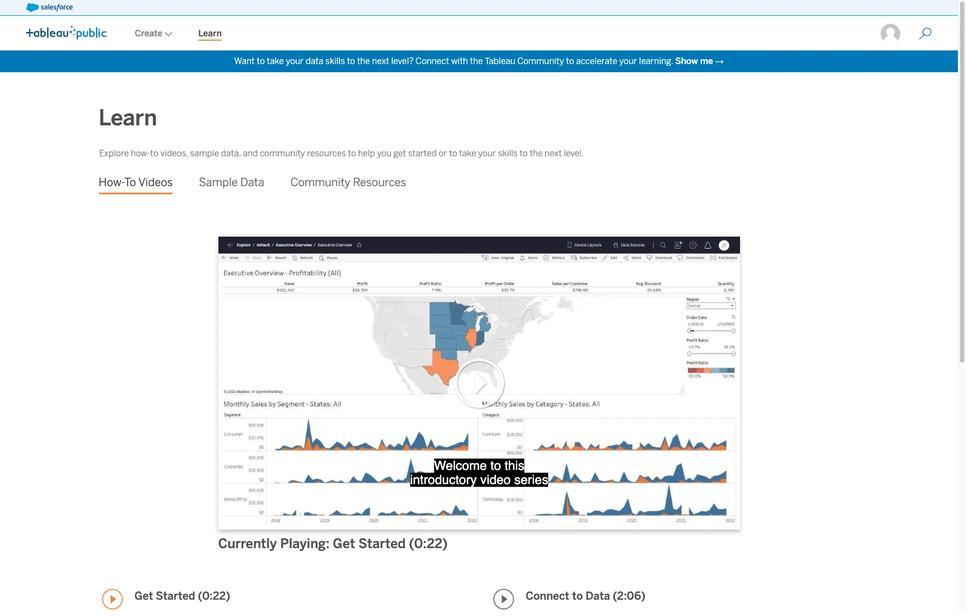 Task type: vqa. For each thing, say whether or not it's contained in the screenshot.
t.turtle image
no



Task type: locate. For each thing, give the bounding box(es) containing it.
to right want
[[257, 56, 265, 66]]

learning.
[[639, 56, 673, 66]]

1 horizontal spatial data
[[586, 590, 610, 603]]

or
[[439, 148, 447, 159]]

0 vertical spatial take
[[267, 56, 284, 66]]

0 horizontal spatial started
[[156, 590, 195, 603]]

data down and
[[240, 176, 264, 189]]

your left learning.
[[619, 56, 637, 66]]

get
[[333, 536, 355, 552], [134, 590, 153, 603]]

the left level?
[[357, 56, 370, 66]]

0 horizontal spatial take
[[267, 56, 284, 66]]

data
[[240, 176, 264, 189], [586, 590, 610, 603]]

next
[[372, 56, 389, 66], [545, 148, 562, 159]]

how-
[[99, 176, 124, 189]]

0 horizontal spatial learn
[[99, 105, 157, 131]]

1 horizontal spatial community
[[517, 56, 564, 66]]

0 horizontal spatial skills
[[325, 56, 345, 66]]

connect right play video image
[[526, 590, 569, 603]]

1 vertical spatial get
[[134, 590, 153, 603]]

take
[[267, 56, 284, 66], [459, 148, 476, 159]]

your right or
[[478, 148, 496, 159]]

started
[[408, 148, 437, 159]]

data
[[306, 56, 323, 66]]

the
[[357, 56, 370, 66], [470, 56, 483, 66], [530, 148, 543, 159]]

1 vertical spatial connect
[[526, 590, 569, 603]]

get right playing: on the bottom
[[333, 536, 355, 552]]

take right or
[[459, 148, 476, 159]]

2 horizontal spatial your
[[619, 56, 637, 66]]

1 vertical spatial take
[[459, 148, 476, 159]]

community
[[517, 56, 564, 66], [290, 176, 350, 189]]

get right play video icon
[[134, 590, 153, 603]]

1 vertical spatial next
[[545, 148, 562, 159]]

skills
[[325, 56, 345, 66], [498, 148, 518, 159]]

1 horizontal spatial get
[[333, 536, 355, 552]]

2 horizontal spatial the
[[530, 148, 543, 159]]

how-to videos link
[[99, 168, 173, 198]]

community down the resources in the left of the page
[[290, 176, 350, 189]]

0 vertical spatial next
[[372, 56, 389, 66]]

show
[[675, 56, 698, 66]]

1 vertical spatial data
[[586, 590, 610, 603]]

your for explore how-to videos, sample data, and community resources to help you get started or to take your skills to the next level.
[[478, 148, 496, 159]]

to left help
[[348, 148, 356, 159]]

1 horizontal spatial your
[[478, 148, 496, 159]]

0 vertical spatial learn
[[198, 28, 222, 39]]

data left (2:06)
[[586, 590, 610, 603]]

to
[[257, 56, 265, 66], [347, 56, 355, 66], [566, 56, 574, 66], [150, 148, 158, 159], [348, 148, 356, 159], [449, 148, 457, 159], [520, 148, 528, 159], [572, 590, 583, 603]]

go to search image
[[906, 27, 945, 40]]

→
[[715, 56, 724, 66]]

the left the level.
[[530, 148, 543, 159]]

with
[[451, 56, 468, 66]]

learn
[[198, 28, 222, 39], [99, 105, 157, 131]]

to left the level.
[[520, 148, 528, 159]]

explore how-to videos, sample data, and community resources to help you get started or to take your skills to the next level.
[[99, 148, 584, 159]]

play video image
[[102, 589, 123, 610]]

playing:
[[280, 536, 330, 552]]

1 vertical spatial community
[[290, 176, 350, 189]]

resources
[[307, 148, 346, 159]]

want to take your data skills to the next level? connect with the tableau community to accelerate your learning. show me →
[[234, 56, 724, 66]]

1 horizontal spatial take
[[459, 148, 476, 159]]

your left data
[[286, 56, 304, 66]]

1 horizontal spatial (0:22)
[[409, 536, 448, 552]]

started
[[358, 536, 406, 552], [156, 590, 195, 603]]

0 vertical spatial (0:22)
[[409, 536, 448, 552]]

0 vertical spatial data
[[240, 176, 264, 189]]

community right tableau
[[517, 56, 564, 66]]

1 vertical spatial skills
[[498, 148, 518, 159]]

0 horizontal spatial (0:22)
[[198, 590, 230, 603]]

0 horizontal spatial data
[[240, 176, 264, 189]]

connect left with
[[416, 56, 449, 66]]

next left the level.
[[545, 148, 562, 159]]

currently playing: get started (0:22)
[[218, 536, 448, 552]]

to
[[124, 176, 136, 189]]

take right want
[[267, 56, 284, 66]]

the right with
[[470, 56, 483, 66]]

connect
[[416, 56, 449, 66], [526, 590, 569, 603]]

to left "accelerate"
[[566, 56, 574, 66]]

0 horizontal spatial get
[[134, 590, 153, 603]]

next left level?
[[372, 56, 389, 66]]

your
[[286, 56, 304, 66], [619, 56, 637, 66], [478, 148, 496, 159]]

community resources link
[[290, 168, 406, 198]]

(0:22)
[[409, 536, 448, 552], [198, 590, 230, 603]]

1 horizontal spatial next
[[545, 148, 562, 159]]

logo image
[[26, 26, 107, 40]]

create
[[135, 28, 162, 39]]

1 horizontal spatial the
[[470, 56, 483, 66]]

0 horizontal spatial community
[[290, 176, 350, 189]]

sample data
[[199, 176, 264, 189]]

community
[[260, 148, 305, 159]]

accelerate
[[576, 56, 617, 66]]

0 vertical spatial started
[[358, 536, 406, 552]]

connect to data (2:06)
[[526, 590, 645, 603]]

0 vertical spatial skills
[[325, 56, 345, 66]]

0 horizontal spatial connect
[[416, 56, 449, 66]]

salesforce logo image
[[26, 3, 73, 12]]

currently
[[218, 536, 277, 552]]

sample data link
[[199, 168, 264, 198]]

level.
[[564, 148, 584, 159]]



Task type: describe. For each thing, give the bounding box(es) containing it.
community inside community resources link
[[290, 176, 350, 189]]

your for want to take your data skills to the next level? connect with the tableau community to accelerate your learning. show me →
[[619, 56, 637, 66]]

data,
[[221, 148, 241, 159]]

community resources
[[290, 176, 406, 189]]

terry.turtle image
[[880, 23, 901, 45]]

explore
[[99, 148, 129, 159]]

0 horizontal spatial your
[[286, 56, 304, 66]]

play video image
[[493, 589, 514, 610]]

1 horizontal spatial learn
[[198, 28, 222, 39]]

0 horizontal spatial the
[[357, 56, 370, 66]]

get
[[393, 148, 406, 159]]

videos,
[[160, 148, 188, 159]]

you
[[377, 148, 391, 159]]

show me link
[[675, 56, 713, 66]]

0 vertical spatial get
[[333, 536, 355, 552]]

0 horizontal spatial next
[[372, 56, 389, 66]]

how-to videos
[[99, 176, 173, 189]]

sample
[[190, 148, 219, 159]]

and
[[243, 148, 258, 159]]

create button
[[122, 17, 185, 51]]

0 vertical spatial connect
[[416, 56, 449, 66]]

1 horizontal spatial started
[[358, 536, 406, 552]]

1 vertical spatial (0:22)
[[198, 590, 230, 603]]

to right data
[[347, 56, 355, 66]]

want
[[234, 56, 255, 66]]

tableau
[[485, 56, 515, 66]]

to left the videos,
[[150, 148, 158, 159]]

1 vertical spatial learn
[[99, 105, 157, 131]]

get started (0:22)
[[134, 590, 230, 603]]

resources
[[353, 176, 406, 189]]

sample
[[199, 176, 238, 189]]

level?
[[391, 56, 414, 66]]

help
[[358, 148, 375, 159]]

(2:06)
[[613, 590, 645, 603]]

to right or
[[449, 148, 457, 159]]

1 vertical spatial started
[[156, 590, 195, 603]]

1 horizontal spatial skills
[[498, 148, 518, 159]]

how-
[[131, 148, 150, 159]]

learn link
[[185, 17, 235, 51]]

videos
[[138, 176, 173, 189]]

1 horizontal spatial connect
[[526, 590, 569, 603]]

0 vertical spatial community
[[517, 56, 564, 66]]

to left (2:06)
[[572, 590, 583, 603]]

me
[[700, 56, 713, 66]]



